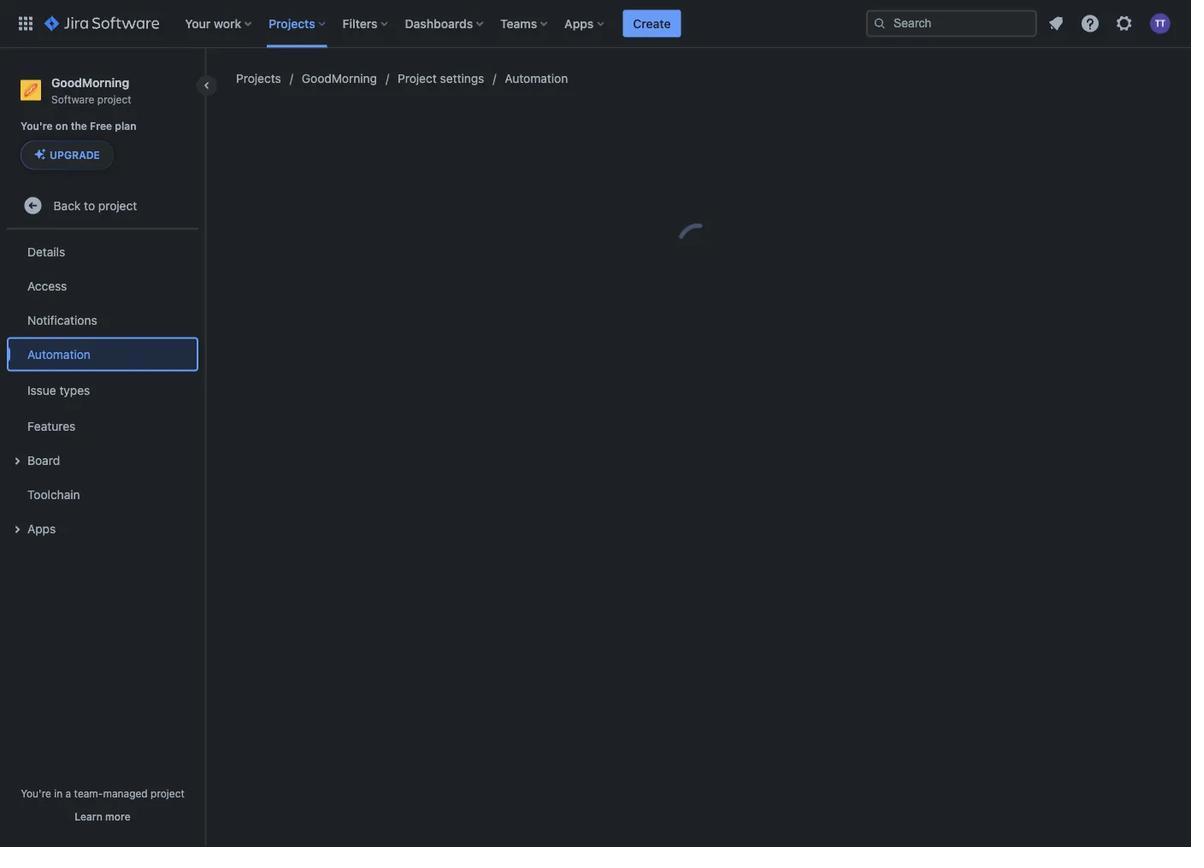 Task type: describe. For each thing, give the bounding box(es) containing it.
dashboards button
[[400, 10, 490, 37]]

filters button
[[338, 10, 395, 37]]

help image
[[1080, 13, 1101, 34]]

toolchain
[[27, 487, 80, 502]]

project for back to project
[[98, 198, 137, 212]]

goodmorning for goodmorning software project
[[51, 75, 129, 89]]

notifications link
[[7, 303, 198, 337]]

you're for you're in a team-managed project
[[21, 788, 51, 800]]

toolchain link
[[7, 478, 198, 512]]

team-
[[74, 788, 103, 800]]

apps inside dropdown button
[[565, 16, 594, 30]]

teams
[[500, 16, 537, 30]]

you're on the free plan
[[21, 120, 136, 132]]

learn
[[75, 811, 102, 823]]

plan
[[115, 120, 136, 132]]

settings image
[[1114, 13, 1135, 34]]

your work button
[[180, 10, 258, 37]]

goodmorning software project
[[51, 75, 131, 105]]

access
[[27, 279, 67, 293]]

learn more
[[75, 811, 131, 823]]

on
[[55, 120, 68, 132]]

learn more button
[[75, 810, 131, 824]]

expand image for board
[[7, 451, 27, 472]]

expand image for apps
[[7, 519, 27, 540]]

search image
[[873, 17, 887, 30]]

to
[[84, 198, 95, 212]]

features
[[27, 419, 75, 433]]

access link
[[7, 269, 198, 303]]

teams button
[[495, 10, 554, 37]]

projects for projects link
[[236, 71, 281, 86]]

issue
[[27, 383, 56, 397]]

notifications image
[[1046, 13, 1067, 34]]

filters
[[343, 16, 378, 30]]

primary element
[[10, 0, 866, 47]]

2 vertical spatial project
[[151, 788, 185, 800]]

back to project link
[[7, 188, 198, 223]]

dashboards
[[405, 16, 473, 30]]

a
[[66, 788, 71, 800]]

issue types
[[27, 383, 90, 397]]

projects link
[[236, 68, 281, 89]]

project settings
[[398, 71, 484, 86]]

in
[[54, 788, 63, 800]]

more
[[105, 811, 131, 823]]

software
[[51, 93, 94, 105]]

the
[[71, 120, 87, 132]]

your profile and settings image
[[1150, 13, 1171, 34]]

apps button
[[559, 10, 611, 37]]



Task type: vqa. For each thing, say whether or not it's contained in the screenshot.
25
no



Task type: locate. For each thing, give the bounding box(es) containing it.
project inside goodmorning software project
[[97, 93, 131, 105]]

1 vertical spatial automation
[[27, 347, 91, 361]]

you're
[[21, 120, 53, 132], [21, 788, 51, 800]]

issue types link
[[7, 371, 198, 409]]

create button
[[623, 10, 681, 37]]

projects right work
[[269, 16, 315, 30]]

project
[[398, 71, 437, 86]]

automation for project settings
[[505, 71, 568, 86]]

0 vertical spatial apps
[[565, 16, 594, 30]]

free
[[90, 120, 112, 132]]

banner containing your work
[[0, 0, 1191, 48]]

0 horizontal spatial automation
[[27, 347, 91, 361]]

0 vertical spatial expand image
[[7, 451, 27, 472]]

automation link down teams popup button
[[505, 68, 568, 89]]

automation link
[[505, 68, 568, 89], [7, 337, 198, 371]]

apps
[[565, 16, 594, 30], [27, 522, 56, 536]]

projects button
[[264, 10, 332, 37]]

apps down toolchain
[[27, 522, 56, 536]]

1 vertical spatial project
[[98, 198, 137, 212]]

expand image
[[7, 451, 27, 472], [7, 519, 27, 540]]

work
[[214, 16, 241, 30]]

back
[[54, 198, 81, 212]]

details link
[[7, 235, 198, 269]]

goodmorning inside goodmorning software project
[[51, 75, 129, 89]]

1 expand image from the top
[[7, 451, 27, 472]]

projects
[[269, 16, 315, 30], [236, 71, 281, 86]]

projects for projects popup button at the left of page
[[269, 16, 315, 30]]

automation down notifications
[[27, 347, 91, 361]]

board button
[[7, 443, 198, 478]]

upgrade button
[[21, 141, 113, 169]]

automation for notifications
[[27, 347, 91, 361]]

0 vertical spatial automation
[[505, 71, 568, 86]]

you're left in
[[21, 788, 51, 800]]

1 horizontal spatial apps
[[565, 16, 594, 30]]

0 vertical spatial you're
[[21, 120, 53, 132]]

types
[[59, 383, 90, 397]]

1 horizontal spatial automation
[[505, 71, 568, 86]]

0 horizontal spatial apps
[[27, 522, 56, 536]]

0 vertical spatial project
[[97, 93, 131, 105]]

back to project
[[54, 198, 137, 212]]

expand image down features
[[7, 451, 27, 472]]

0 vertical spatial projects
[[269, 16, 315, 30]]

1 vertical spatial projects
[[236, 71, 281, 86]]

features link
[[7, 409, 198, 443]]

1 horizontal spatial goodmorning
[[302, 71, 377, 86]]

project settings link
[[398, 68, 484, 89]]

automation link for project settings
[[505, 68, 568, 89]]

expand image inside apps button
[[7, 519, 27, 540]]

expand image down toolchain
[[7, 519, 27, 540]]

goodmorning down filters
[[302, 71, 377, 86]]

0 vertical spatial automation link
[[505, 68, 568, 89]]

your work
[[185, 16, 241, 30]]

2 expand image from the top
[[7, 519, 27, 540]]

settings
[[440, 71, 484, 86]]

1 you're from the top
[[21, 120, 53, 132]]

you're for you're on the free plan
[[21, 120, 53, 132]]

automation link for notifications
[[7, 337, 198, 371]]

project for goodmorning software project
[[97, 93, 131, 105]]

automation down teams popup button
[[505, 71, 568, 86]]

project right the to on the top left of the page
[[98, 198, 137, 212]]

managed
[[103, 788, 148, 800]]

2 you're from the top
[[21, 788, 51, 800]]

notifications
[[27, 313, 97, 327]]

1 horizontal spatial automation link
[[505, 68, 568, 89]]

you're left on
[[21, 120, 53, 132]]

0 horizontal spatial goodmorning
[[51, 75, 129, 89]]

create
[[633, 16, 671, 30]]

you're in a team-managed project
[[21, 788, 185, 800]]

apps button
[[7, 512, 198, 546]]

group
[[7, 229, 198, 551]]

1 vertical spatial apps
[[27, 522, 56, 536]]

group containing details
[[7, 229, 198, 551]]

jira software image
[[44, 13, 159, 34], [44, 13, 159, 34]]

upgrade
[[50, 149, 100, 161]]

Search field
[[866, 10, 1037, 37]]

project up plan
[[97, 93, 131, 105]]

automation link up types
[[7, 337, 198, 371]]

details
[[27, 245, 65, 259]]

project
[[97, 93, 131, 105], [98, 198, 137, 212], [151, 788, 185, 800]]

projects down work
[[236, 71, 281, 86]]

goodmorning
[[302, 71, 377, 86], [51, 75, 129, 89]]

automation
[[505, 71, 568, 86], [27, 347, 91, 361]]

1 vertical spatial you're
[[21, 788, 51, 800]]

projects inside popup button
[[269, 16, 315, 30]]

goodmorning up software
[[51, 75, 129, 89]]

1 vertical spatial expand image
[[7, 519, 27, 540]]

apps right teams popup button
[[565, 16, 594, 30]]

apps inside button
[[27, 522, 56, 536]]

appswitcher icon image
[[15, 13, 36, 34]]

goodmorning for goodmorning
[[302, 71, 377, 86]]

goodmorning link
[[302, 68, 377, 89]]

expand image inside board button
[[7, 451, 27, 472]]

0 horizontal spatial automation link
[[7, 337, 198, 371]]

banner
[[0, 0, 1191, 48]]

project right managed
[[151, 788, 185, 800]]

board
[[27, 453, 60, 467]]

your
[[185, 16, 211, 30]]

1 vertical spatial automation link
[[7, 337, 198, 371]]



